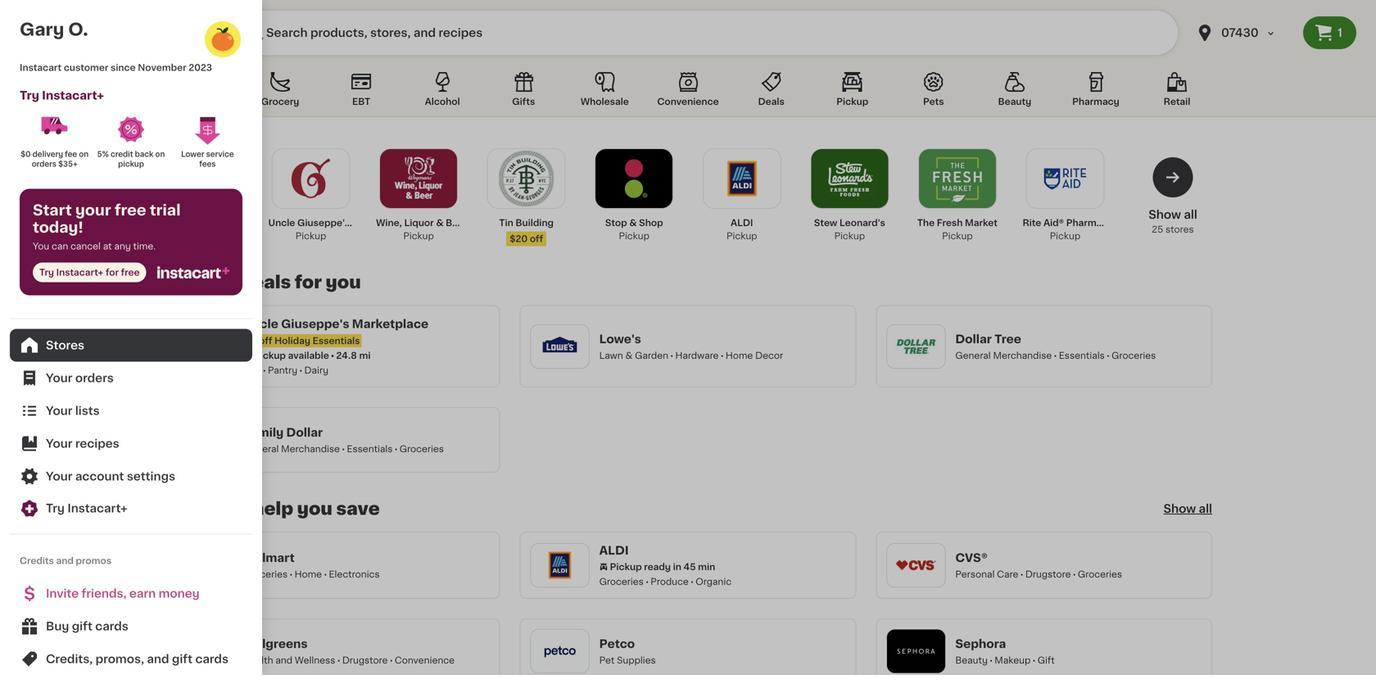 Task type: vqa. For each thing, say whether or not it's contained in the screenshot.


Task type: locate. For each thing, give the bounding box(es) containing it.
lower service fees
[[181, 151, 236, 168]]

& right lawn
[[626, 351, 633, 360]]

try instacart+ down instacart
[[20, 90, 104, 101]]

0 vertical spatial beauty
[[999, 97, 1032, 106]]

pickup
[[118, 161, 144, 168]]

drugstore right wellness
[[342, 656, 388, 665]]

& inside stop & shop pickup
[[630, 218, 637, 227]]

instacart+ down cancel
[[56, 268, 104, 277]]

0 vertical spatial giuseppe's
[[298, 218, 350, 227]]

& inside lowe's lawn & garden hardware home decor
[[626, 351, 633, 360]]

instacart+ down account
[[67, 503, 128, 514]]

0 vertical spatial 1
[[1338, 27, 1343, 39]]

you for help
[[297, 500, 333, 518]]

uncle for uncle giuseppe's marketplace pickup
[[268, 218, 295, 227]]

cancel
[[71, 242, 101, 251]]

marketplace inside uncle giuseppe's marketplace $5 off holiday essentials
[[352, 318, 429, 330]]

pickup inside stop & shop pickup
[[619, 232, 650, 241]]

0 vertical spatial convenience
[[658, 97, 719, 106]]

1 horizontal spatial convenience
[[658, 97, 719, 106]]

2 vertical spatial instacart+
[[67, 503, 128, 514]]

1 horizontal spatial dollar
[[956, 333, 992, 345]]

merchandise inside family dollar general merchandise essentials groceries
[[281, 445, 340, 454]]

marketplace inside uncle giuseppe's marketplace pickup
[[352, 218, 411, 227]]

drugstore right care
[[1026, 570, 1072, 579]]

try for you can cancel at any time.
[[39, 268, 54, 277]]

2 marketplace from the top
[[352, 318, 429, 330]]

you right the help
[[297, 500, 333, 518]]

you for for
[[326, 274, 361, 291]]

on right back
[[155, 151, 165, 158]]

0 horizontal spatial off
[[259, 336, 272, 345]]

orders up lists
[[75, 373, 114, 384]]

merchandise down "family"
[[281, 445, 340, 454]]

0 vertical spatial instacart+
[[42, 90, 104, 101]]

free
[[115, 203, 146, 218], [121, 268, 140, 277]]

1 vertical spatial home
[[295, 570, 322, 579]]

stores left to
[[164, 500, 225, 518]]

uncle inside uncle giuseppe's marketplace pickup
[[268, 218, 295, 227]]

your recipes
[[46, 438, 119, 450]]

1 vertical spatial essentials
[[1060, 351, 1105, 360]]

your orders
[[46, 373, 114, 384]]

you
[[326, 274, 361, 291], [297, 500, 333, 518]]

0 vertical spatial general
[[956, 351, 991, 360]]

stores
[[46, 340, 84, 351], [164, 500, 225, 518]]

lawn
[[600, 351, 623, 360]]

0 horizontal spatial aldi
[[600, 545, 629, 557]]

petco
[[600, 638, 635, 650]]

1 horizontal spatial 1
[[1338, 27, 1343, 39]]

your up your lists
[[46, 373, 72, 384]]

family
[[243, 427, 284, 438]]

electronics
[[329, 570, 380, 579]]

cards left health
[[195, 654, 229, 665]]

account
[[75, 471, 124, 482]]

0 horizontal spatial cards
[[95, 621, 129, 632]]

personal
[[956, 570, 995, 579]]

all for show all 25 stores
[[1185, 209, 1198, 220]]

0 vertical spatial show
[[1149, 209, 1182, 220]]

stores
[[1166, 225, 1195, 234]]

essentials inside uncle giuseppe's marketplace $5 off holiday essentials
[[313, 336, 360, 345]]

0 horizontal spatial beauty
[[956, 656, 988, 665]]

try down you
[[39, 268, 54, 277]]

pets
[[924, 97, 945, 106]]

credit
[[111, 151, 133, 158]]

0 vertical spatial holiday
[[164, 274, 237, 291]]

1 vertical spatial beauty
[[956, 656, 988, 665]]

essentials inside dollar tree general merchandise essentials groceries
[[1060, 351, 1105, 360]]

your left lists
[[46, 405, 72, 417]]

makeup
[[995, 656, 1031, 665]]

general
[[956, 351, 991, 360], [243, 445, 279, 454]]

instacart plus image
[[157, 266, 229, 279]]

and right promos,
[[147, 654, 169, 665]]

1 horizontal spatial merchandise
[[994, 351, 1053, 360]]

service
[[206, 151, 234, 158]]

holiday up pickup available
[[275, 336, 311, 345]]

1
[[1338, 27, 1343, 39], [235, 150, 239, 159]]

3 your from the top
[[46, 438, 72, 450]]

and for walgreens health and wellness drugstore convenience
[[276, 656, 293, 665]]

pharmacy
[[1073, 97, 1120, 106], [1067, 218, 1114, 227]]

on inside $0 delivery fee on orders $35+
[[79, 151, 89, 158]]

merchandise down tree
[[994, 351, 1053, 360]]

merchandise for family dollar
[[281, 445, 340, 454]]

all inside show all 25 stores
[[1185, 209, 1198, 220]]

0 vertical spatial free
[[115, 203, 146, 218]]

1 vertical spatial dollar
[[286, 427, 323, 438]]

for down at
[[106, 268, 119, 277]]

$35+
[[58, 161, 78, 168]]

0 horizontal spatial and
[[56, 557, 74, 566]]

earn
[[129, 588, 156, 600]]

1 vertical spatial you
[[297, 500, 333, 518]]

0 horizontal spatial convenience
[[395, 656, 455, 665]]

invite friends, earn money link
[[10, 577, 252, 610]]

deals
[[759, 97, 785, 106]]

1 horizontal spatial general
[[956, 351, 991, 360]]

0 horizontal spatial orders
[[32, 161, 56, 168]]

cards down friends,
[[95, 621, 129, 632]]

1 vertical spatial 1
[[235, 150, 239, 159]]

1 horizontal spatial cards
[[195, 654, 229, 665]]

$0 delivery fee on orders $35+
[[21, 151, 90, 168]]

pharmacy button
[[1061, 69, 1132, 116]]

0 vertical spatial pharmacy
[[1073, 97, 1120, 106]]

1 vertical spatial orders
[[75, 373, 114, 384]]

your account settings
[[46, 471, 175, 482]]

& right stop
[[630, 218, 637, 227]]

walmart
[[243, 552, 295, 564]]

alcohol button
[[408, 69, 478, 116]]

0 horizontal spatial dollar
[[286, 427, 323, 438]]

off down building
[[530, 234, 544, 243]]

all
[[1185, 209, 1198, 220], [1200, 503, 1213, 515]]

0 vertical spatial cards
[[95, 621, 129, 632]]

stores to help you save
[[164, 500, 380, 518]]

1 vertical spatial uncle
[[243, 318, 279, 330]]

2 horizontal spatial and
[[276, 656, 293, 665]]

try instacart+
[[20, 90, 104, 101], [46, 503, 128, 514]]

uncle up "$5"
[[243, 318, 279, 330]]

home down walmart
[[295, 570, 322, 579]]

1 vertical spatial drugstore
[[342, 656, 388, 665]]

0 vertical spatial all
[[1185, 209, 1198, 220]]

0 horizontal spatial all
[[1185, 209, 1198, 220]]

0 horizontal spatial stores
[[46, 340, 84, 351]]

show inside show all 25 stores
[[1149, 209, 1182, 220]]

0 vertical spatial merchandise
[[994, 351, 1053, 360]]

$5
[[245, 336, 257, 345]]

essentials inside family dollar general merchandise essentials groceries
[[347, 445, 393, 454]]

dollar right "family"
[[286, 427, 323, 438]]

0 vertical spatial aldi
[[731, 218, 754, 227]]

0 vertical spatial marketplace
[[352, 218, 411, 227]]

holiday inside uncle giuseppe's marketplace $5 off holiday essentials
[[275, 336, 311, 345]]

groceries inside family dollar general merchandise essentials groceries
[[400, 445, 444, 454]]

0 vertical spatial gift
[[72, 621, 93, 632]]

and down walgreens at the bottom left of the page
[[276, 656, 293, 665]]

try down instacart
[[20, 90, 39, 101]]

1 vertical spatial off
[[259, 336, 272, 345]]

2 your from the top
[[46, 405, 72, 417]]

can
[[52, 242, 68, 251]]

and right 'credits'
[[56, 557, 74, 566]]

1 horizontal spatial home
[[726, 351, 754, 360]]

1 vertical spatial marketplace
[[352, 318, 429, 330]]

your down your lists
[[46, 438, 72, 450]]

0 horizontal spatial home
[[295, 570, 322, 579]]

for for instacart+
[[106, 268, 119, 277]]

sephora beauty makeup gift
[[956, 638, 1055, 665]]

1 horizontal spatial stores
[[164, 500, 225, 518]]

for
[[106, 268, 119, 277], [295, 274, 322, 291]]

general inside dollar tree general merchandise essentials groceries
[[956, 351, 991, 360]]

1 vertical spatial show
[[1164, 503, 1197, 515]]

0 vertical spatial you
[[326, 274, 361, 291]]

0 horizontal spatial 1
[[235, 150, 239, 159]]

buy gift cards
[[46, 621, 129, 632]]

marketplace for uncle giuseppe's marketplace pickup
[[352, 218, 411, 227]]

1 on from the left
[[79, 151, 89, 158]]

1 marketplace from the top
[[352, 218, 411, 227]]

1 horizontal spatial gift
[[172, 654, 193, 665]]

pickup button
[[818, 69, 888, 116]]

credits
[[20, 557, 54, 566]]

on right fee
[[79, 151, 89, 158]]

1 horizontal spatial all
[[1200, 503, 1213, 515]]

stores for stores to help you save
[[164, 500, 225, 518]]

convenience
[[658, 97, 719, 106], [395, 656, 455, 665]]

on inside 5% credit back on pickup
[[155, 151, 165, 158]]

0 vertical spatial home
[[726, 351, 754, 360]]

free down any
[[121, 268, 140, 277]]

giuseppe's for uncle giuseppe's marketplace pickup
[[298, 218, 350, 227]]

hardware
[[676, 351, 719, 360]]

petco pet supplies
[[600, 638, 656, 665]]

1 vertical spatial instacart+
[[56, 268, 104, 277]]

0 horizontal spatial gift
[[72, 621, 93, 632]]

1 vertical spatial general
[[243, 445, 279, 454]]

fees
[[199, 161, 216, 168]]

0 vertical spatial try
[[20, 90, 39, 101]]

giuseppe's inside uncle giuseppe's marketplace pickup
[[298, 218, 350, 227]]

4 your from the top
[[46, 471, 72, 482]]

holiday left deals
[[164, 274, 237, 291]]

try instacart+ for free
[[39, 268, 140, 277]]

instacart+
[[42, 90, 104, 101], [56, 268, 104, 277], [67, 503, 128, 514]]

drugstore
[[1026, 570, 1072, 579], [342, 656, 388, 665]]

show all 25 stores
[[1149, 209, 1198, 234]]

0 vertical spatial essentials
[[313, 336, 360, 345]]

gift inside 'link'
[[172, 654, 193, 665]]

off right "$5"
[[259, 336, 272, 345]]

instacart+ for you can cancel at any time.
[[56, 268, 104, 277]]

dollar inside family dollar general merchandise essentials groceries
[[286, 427, 323, 438]]

off
[[530, 234, 544, 243], [259, 336, 272, 345]]

pharmacy right aid®
[[1067, 218, 1114, 227]]

pharmacy left retail
[[1073, 97, 1120, 106]]

0 horizontal spatial general
[[243, 445, 279, 454]]

cards inside "link"
[[95, 621, 129, 632]]

to
[[229, 500, 249, 518]]

stores up your orders
[[46, 340, 84, 351]]

giuseppe's inside uncle giuseppe's marketplace $5 off holiday essentials
[[281, 318, 350, 330]]

0 horizontal spatial merchandise
[[281, 445, 340, 454]]

your recipes link
[[10, 427, 252, 460]]

your down your recipes
[[46, 471, 72, 482]]

1 horizontal spatial on
[[155, 151, 165, 158]]

for right deals
[[295, 274, 322, 291]]

aldi pickup
[[727, 218, 758, 241]]

and inside walgreens health and wellness drugstore convenience
[[276, 656, 293, 665]]

1 horizontal spatial for
[[295, 274, 322, 291]]

tin building $20 off
[[499, 218, 554, 243]]

0 vertical spatial try instacart+
[[20, 90, 104, 101]]

0 horizontal spatial for
[[106, 268, 119, 277]]

2 vertical spatial try
[[46, 503, 65, 514]]

gary o. image
[[203, 20, 243, 59]]

pharmacy inside the rite aid® pharmacy pickup
[[1067, 218, 1114, 227]]

ready
[[644, 563, 671, 572]]

0 horizontal spatial drugstore
[[342, 656, 388, 665]]

0 horizontal spatial on
[[79, 151, 89, 158]]

on for fee
[[79, 151, 89, 158]]

1 horizontal spatial and
[[147, 654, 169, 665]]

try for instacart customer since november 2023
[[20, 90, 39, 101]]

show for show all
[[1164, 503, 1197, 515]]

your
[[75, 203, 111, 218]]

buy gift cards link
[[10, 610, 252, 643]]

your for your orders
[[46, 373, 72, 384]]

tin
[[499, 218, 514, 227]]

tab panel
[[156, 143, 1221, 675]]

wholesale button
[[570, 69, 640, 116]]

stores for stores
[[46, 340, 84, 351]]

pantry
[[268, 366, 298, 375]]

1 your from the top
[[46, 373, 72, 384]]

dollar left tree
[[956, 333, 992, 345]]

aldi inside aldi pickup
[[731, 218, 754, 227]]

0 vertical spatial &
[[630, 218, 637, 227]]

stop & shop pickup
[[606, 218, 664, 241]]

try instacart+ down account
[[46, 503, 128, 514]]

1 vertical spatial convenience
[[395, 656, 455, 665]]

gift right buy
[[72, 621, 93, 632]]

orders down delivery
[[32, 161, 56, 168]]

and inside 'link'
[[147, 654, 169, 665]]

health
[[243, 656, 273, 665]]

stop
[[606, 218, 628, 227]]

instacart+ down customer
[[42, 90, 104, 101]]

walgreens health and wellness drugstore convenience
[[243, 638, 455, 665]]

1 horizontal spatial drugstore
[[1026, 570, 1072, 579]]

gift down buy gift cards "link"
[[172, 654, 193, 665]]

gifts
[[512, 97, 535, 106]]

0 vertical spatial drugstore
[[1026, 570, 1072, 579]]

1 horizontal spatial holiday
[[275, 336, 311, 345]]

1 link
[[161, 143, 248, 243]]

0 vertical spatial off
[[530, 234, 544, 243]]

0 vertical spatial stores
[[46, 340, 84, 351]]

uncle for uncle giuseppe's marketplace $5 off holiday essentials
[[243, 318, 279, 330]]

1 vertical spatial giuseppe's
[[281, 318, 350, 330]]

help
[[252, 500, 294, 518]]

pickup link
[[376, 148, 462, 243]]

giuseppe's for uncle giuseppe's marketplace $5 off holiday essentials
[[281, 318, 350, 330]]

you up uncle giuseppe's marketplace $5 off holiday essentials
[[326, 274, 361, 291]]

uncle inside uncle giuseppe's marketplace $5 off holiday essentials
[[243, 318, 279, 330]]

merchandise inside dollar tree general merchandise essentials groceries
[[994, 351, 1053, 360]]

drugstore inside "cvs® personal care drugstore groceries"
[[1026, 570, 1072, 579]]

cards inside 'link'
[[195, 654, 229, 665]]

general inside family dollar general merchandise essentials groceries
[[243, 445, 279, 454]]

invite
[[46, 588, 79, 600]]

1 vertical spatial holiday
[[275, 336, 311, 345]]

beauty right pets
[[999, 97, 1032, 106]]

uncle giuseppe's marketplace pickup
[[268, 218, 411, 241]]

1 vertical spatial stores
[[164, 500, 225, 518]]

your
[[46, 373, 72, 384], [46, 405, 72, 417], [46, 438, 72, 450], [46, 471, 72, 482]]

cards
[[95, 621, 129, 632], [195, 654, 229, 665]]

today!
[[33, 220, 83, 235]]

1 horizontal spatial beauty
[[999, 97, 1032, 106]]

beauty down sephora
[[956, 656, 988, 665]]

instacart customer since november 2023
[[20, 63, 212, 72]]

1 vertical spatial gift
[[172, 654, 193, 665]]

0 vertical spatial dollar
[[956, 333, 992, 345]]

0 vertical spatial orders
[[32, 161, 56, 168]]

all inside "popup button"
[[1200, 503, 1213, 515]]

1 vertical spatial all
[[1200, 503, 1213, 515]]

fee
[[65, 151, 77, 158]]

1 horizontal spatial off
[[530, 234, 544, 243]]

1 vertical spatial cards
[[195, 654, 229, 665]]

try right try instacart+ icon at left
[[46, 503, 65, 514]]

groceries produce organic
[[600, 577, 732, 586]]

merchandise
[[994, 351, 1053, 360], [281, 445, 340, 454]]

on for back
[[155, 151, 165, 158]]

1 horizontal spatial aldi
[[731, 218, 754, 227]]

pickup inside button
[[837, 97, 869, 106]]

2 vertical spatial essentials
[[347, 445, 393, 454]]

your inside 'link'
[[46, 438, 72, 450]]

1 vertical spatial pharmacy
[[1067, 218, 1114, 227]]

home left decor
[[726, 351, 754, 360]]

min
[[698, 563, 716, 572]]

for inside tab panel
[[295, 274, 322, 291]]

uncle up deals
[[268, 218, 295, 227]]

0 vertical spatial uncle
[[268, 218, 295, 227]]

1 vertical spatial try
[[39, 268, 54, 277]]

2 on from the left
[[155, 151, 165, 158]]

shop categories tab list
[[164, 69, 1213, 116]]

1 vertical spatial merchandise
[[281, 445, 340, 454]]

show inside "popup button"
[[1164, 503, 1197, 515]]

since
[[111, 63, 136, 72]]

1 vertical spatial &
[[626, 351, 633, 360]]

1 vertical spatial aldi
[[600, 545, 629, 557]]

free left trial
[[115, 203, 146, 218]]



Task type: describe. For each thing, give the bounding box(es) containing it.
pharmacy inside "button"
[[1073, 97, 1120, 106]]

deals button
[[737, 69, 807, 116]]

gift
[[1038, 656, 1055, 665]]

sephora
[[956, 638, 1007, 650]]

home inside 'walmart groceries home electronics'
[[295, 570, 322, 579]]

cvs®
[[956, 552, 988, 564]]

pickup inside stew leonard's pickup
[[835, 232, 866, 241]]

promos
[[76, 557, 111, 566]]

organic
[[696, 577, 732, 586]]

wellness
[[295, 656, 336, 665]]

5% credit back on pickup
[[97, 151, 167, 168]]

all for show all
[[1200, 503, 1213, 515]]

and for credits, promos, and gift cards
[[147, 654, 169, 665]]

drugstore inside walgreens health and wellness drugstore convenience
[[342, 656, 388, 665]]

beauty button
[[980, 69, 1051, 116]]

you
[[33, 242, 49, 251]]

your for your recipes
[[46, 438, 72, 450]]

groceries inside 'walmart groceries home electronics'
[[243, 570, 288, 579]]

back
[[135, 151, 154, 158]]

aldi for aldi
[[600, 545, 629, 557]]

home inside lowe's lawn & garden hardware home decor
[[726, 351, 754, 360]]

save
[[336, 500, 380, 518]]

retail button
[[1143, 69, 1213, 116]]

instacart+ for instacart customer since november 2023
[[42, 90, 104, 101]]

credits, promos, and gift cards
[[46, 654, 229, 665]]

uncle giuseppe's marketplace $5 off holiday essentials
[[243, 318, 429, 345]]

beauty inside the sephora beauty makeup gift
[[956, 656, 988, 665]]

5%
[[97, 151, 109, 158]]

show for show all 25 stores
[[1149, 209, 1182, 220]]

pickup inside uncle giuseppe's marketplace pickup
[[296, 232, 326, 241]]

decor
[[756, 351, 784, 360]]

wholesale
[[581, 97, 629, 106]]

retail
[[1164, 97, 1191, 106]]

25
[[1153, 225, 1164, 234]]

groceries inside "cvs® personal care drugstore groceries"
[[1079, 570, 1123, 579]]

produce
[[651, 577, 689, 586]]

instacart
[[20, 63, 62, 72]]

1 inside tab panel
[[235, 150, 239, 159]]

gary o.
[[20, 21, 88, 38]]

friends,
[[82, 588, 127, 600]]

lowe's lawn & garden hardware home decor
[[600, 333, 784, 360]]

in
[[673, 563, 682, 572]]

24.8
[[336, 351, 357, 360]]

dollar inside dollar tree general merchandise essentials groceries
[[956, 333, 992, 345]]

merchandise for dollar tree
[[994, 351, 1053, 360]]

0 horizontal spatial holiday
[[164, 274, 237, 291]]

general for dollar tree
[[956, 351, 991, 360]]

your for your account settings
[[46, 471, 72, 482]]

start
[[33, 203, 72, 218]]

convenience button
[[651, 69, 726, 116]]

stew leonard's pickup
[[815, 218, 886, 241]]

credits and promos element
[[10, 577, 252, 675]]

$20
[[510, 234, 528, 243]]

at
[[103, 242, 112, 251]]

lowe's
[[600, 333, 642, 345]]

recipes
[[75, 438, 119, 450]]

market
[[966, 218, 998, 227]]

any
[[114, 242, 131, 251]]

dollar tree general merchandise essentials groceries
[[956, 333, 1157, 360]]

your lists
[[46, 405, 100, 417]]

off inside uncle giuseppe's marketplace $5 off holiday essentials
[[259, 336, 272, 345]]

pickup inside the fresh market pickup
[[943, 232, 973, 241]]

1 inside button
[[1338, 27, 1343, 39]]

stores link
[[10, 329, 252, 362]]

try instacart+ image
[[20, 499, 39, 518]]

general for family dollar
[[243, 445, 279, 454]]

aldi for aldi pickup
[[731, 218, 754, 227]]

holiday deals for you
[[164, 274, 361, 291]]

beauty inside button
[[999, 97, 1032, 106]]

promos,
[[96, 654, 144, 665]]

rite
[[1023, 218, 1042, 227]]

credits,
[[46, 654, 93, 665]]

settings
[[127, 471, 175, 482]]

essentials for family dollar
[[347, 445, 393, 454]]

rite aid® pharmacy pickup
[[1023, 218, 1114, 241]]

pickup ready in 45 min
[[610, 563, 716, 572]]

garden
[[635, 351, 669, 360]]

24.8 mi
[[336, 351, 371, 360]]

walmart groceries home electronics
[[243, 552, 380, 579]]

1 vertical spatial free
[[121, 268, 140, 277]]

pet
[[600, 656, 615, 665]]

for for deals
[[295, 274, 322, 291]]

lists
[[75, 405, 100, 417]]

leonard's
[[840, 218, 886, 227]]

1 horizontal spatial orders
[[75, 373, 114, 384]]

gary
[[20, 21, 64, 38]]

marketplace for uncle giuseppe's marketplace $5 off holiday essentials
[[352, 318, 429, 330]]

november
[[138, 63, 187, 72]]

groceries inside dollar tree general merchandise essentials groceries
[[1112, 351, 1157, 360]]

your for your lists
[[46, 405, 72, 417]]

gift inside "link"
[[72, 621, 93, 632]]

supplies
[[617, 656, 656, 665]]

invite friends, earn money
[[46, 588, 200, 600]]

orders inside $0 delivery fee on orders $35+
[[32, 161, 56, 168]]

instacart image
[[56, 23, 154, 43]]

1 button
[[1304, 16, 1357, 49]]

convenience inside walgreens health and wellness drugstore convenience
[[395, 656, 455, 665]]

2023
[[189, 63, 212, 72]]

your lists link
[[10, 395, 252, 427]]

credits, promos, and gift cards link
[[10, 643, 252, 675]]

try instacart+ link
[[10, 493, 252, 524]]

free inside start your free trial today! you can cancel at any time.
[[115, 203, 146, 218]]

walgreens
[[243, 638, 308, 650]]

convenience inside button
[[658, 97, 719, 106]]

pickup available
[[254, 351, 329, 360]]

show all
[[1164, 503, 1213, 515]]

your orders link
[[10, 362, 252, 395]]

credits and promos
[[20, 557, 111, 566]]

essentials for dollar tree
[[1060, 351, 1105, 360]]

$0
[[21, 151, 31, 158]]

tree
[[995, 333, 1022, 345]]

buy
[[46, 621, 69, 632]]

start your free trial today! you can cancel at any time.
[[33, 203, 181, 251]]

off inside tin building $20 off
[[530, 234, 544, 243]]

1 vertical spatial try instacart+
[[46, 503, 128, 514]]

time.
[[133, 242, 156, 251]]

ebt button
[[326, 69, 397, 116]]

pickup inside the rite aid® pharmacy pickup
[[1050, 232, 1081, 241]]

tab panel containing holiday deals for you
[[156, 143, 1221, 675]]



